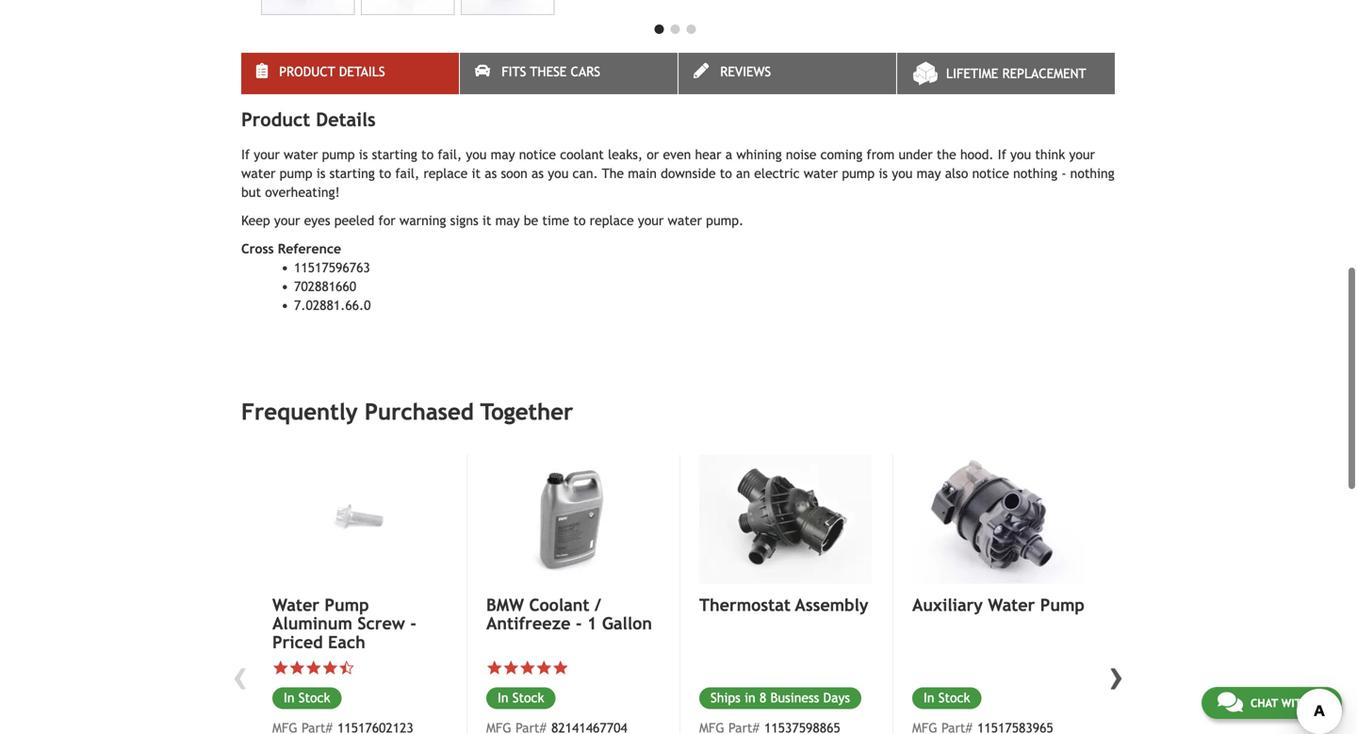 Task type: locate. For each thing, give the bounding box(es) containing it.
with
[[1282, 697, 1310, 710]]

even
[[663, 147, 691, 162]]

in down antifreeze
[[498, 691, 509, 706]]

your
[[254, 147, 280, 162], [1070, 147, 1096, 162], [274, 213, 300, 228], [638, 213, 664, 228]]

pump inside water pump aluminum screw - priced each
[[325, 595, 369, 615]]

es#3493341 - 11518635090 - water pump - keep your engine cool - pierburg - bmw image
[[261, 0, 355, 15], [361, 0, 455, 15], [461, 0, 555, 15]]

-
[[1062, 166, 1067, 181], [410, 614, 417, 634], [576, 614, 582, 634]]

0 horizontal spatial stock
[[299, 691, 331, 706]]

0 vertical spatial product details
[[279, 64, 385, 79]]

2 horizontal spatial es#3493341 - 11518635090 - water pump - keep your engine cool - pierburg - bmw image
[[461, 0, 555, 15]]

pump
[[322, 147, 355, 162], [280, 166, 313, 181], [842, 166, 875, 181]]

coolant
[[560, 147, 604, 162]]

0 horizontal spatial it
[[472, 166, 481, 181]]

an
[[736, 166, 751, 181]]

- for water pump aluminum screw - priced each
[[410, 614, 417, 634]]

1 horizontal spatial water
[[988, 595, 1036, 615]]

1 horizontal spatial pump
[[1041, 595, 1085, 615]]

11517596763
[[294, 260, 370, 275]]

hood.
[[961, 147, 994, 162]]

1 horizontal spatial replace
[[590, 213, 634, 228]]

fail, up signs
[[438, 147, 462, 162]]

0 horizontal spatial replace
[[424, 166, 468, 181]]

2 star image from the left
[[553, 660, 569, 676]]

7.02881.66.0
[[294, 298, 371, 313]]

details
[[339, 64, 385, 79], [316, 108, 376, 131]]

cars
[[571, 64, 601, 79]]

starting up peeled
[[330, 166, 375, 181]]

1 nothing from the left
[[1014, 166, 1058, 181]]

the
[[937, 147, 957, 162]]

replace down the
[[590, 213, 634, 228]]

0 horizontal spatial nothing
[[1014, 166, 1058, 181]]

may left be
[[496, 213, 520, 228]]

these
[[530, 64, 567, 79]]

0 vertical spatial notice
[[519, 147, 556, 162]]

your down main
[[638, 213, 664, 228]]

1 horizontal spatial -
[[576, 614, 582, 634]]

may
[[491, 147, 515, 162], [917, 166, 941, 181], [496, 213, 520, 228]]

replace up signs
[[424, 166, 468, 181]]

stock for bmw coolant / antifreeze - 1 gallon
[[513, 691, 545, 706]]

stock down antifreeze
[[513, 691, 545, 706]]

1 stock from the left
[[513, 691, 545, 706]]

in stock
[[498, 691, 545, 706], [924, 691, 971, 706], [284, 691, 331, 706]]

0 vertical spatial it
[[472, 166, 481, 181]]

as
[[485, 166, 497, 181], [532, 166, 544, 181]]

2 horizontal spatial is
[[879, 166, 888, 181]]

1 horizontal spatial fail,
[[438, 147, 462, 162]]

may down under
[[917, 166, 941, 181]]

1 vertical spatial may
[[917, 166, 941, 181]]

2 horizontal spatial in stock
[[924, 691, 971, 706]]

noise
[[786, 147, 817, 162]]

thermostat assembly
[[700, 595, 869, 615]]

if your water pump is starting to fail, you may notice coolant leaks, or even hear a whining noise coming from under the hood. if you think your water pump is starting to fail, replace it as soon as you can. the main downside to an electric water pump is you may also notice nothing - nothing but overheating!
[[241, 147, 1115, 200]]

in stock down priced
[[284, 691, 331, 706]]

0 horizontal spatial -
[[410, 614, 417, 634]]

0 vertical spatial replace
[[424, 166, 468, 181]]

water up priced
[[273, 595, 320, 615]]

0 horizontal spatial es#3493341 - 11518635090 - water pump - keep your engine cool - pierburg - bmw image
[[261, 0, 355, 15]]

4 star image from the left
[[306, 660, 322, 676]]

electric
[[755, 166, 800, 181]]

water right auxiliary
[[988, 595, 1036, 615]]

- inside bmw coolant / antifreeze - 1 gallon
[[576, 614, 582, 634]]

1 horizontal spatial nothing
[[1071, 166, 1115, 181]]

bmw
[[487, 595, 524, 615]]

- inside water pump aluminum screw - priced each
[[410, 614, 417, 634]]

fits these cars
[[502, 64, 601, 79]]

1 vertical spatial notice
[[973, 166, 1010, 181]]

1 horizontal spatial in
[[498, 691, 509, 706]]

1 horizontal spatial stock
[[513, 691, 545, 706]]

pump
[[325, 595, 369, 615], [1041, 595, 1085, 615]]

1 in stock from the left
[[498, 691, 545, 706]]

main
[[628, 166, 657, 181]]

if
[[241, 147, 250, 162], [998, 147, 1007, 162]]

1 vertical spatial it
[[483, 213, 492, 228]]

in stock down antifreeze
[[498, 691, 545, 706]]

in stock down auxiliary
[[924, 691, 971, 706]]

2 horizontal spatial stock
[[939, 691, 971, 706]]

notice
[[519, 147, 556, 162], [973, 166, 1010, 181]]

1 in from the left
[[498, 691, 509, 706]]

- down think
[[1062, 166, 1067, 181]]

replacement
[[1003, 66, 1087, 81]]

1 horizontal spatial if
[[998, 147, 1007, 162]]

2 horizontal spatial -
[[1062, 166, 1067, 181]]

your left eyes
[[274, 213, 300, 228]]

water up but
[[241, 166, 276, 181]]

1 pump from the left
[[325, 595, 369, 615]]

starting up for
[[372, 147, 418, 162]]

it left soon
[[472, 166, 481, 181]]

is up peeled
[[359, 147, 368, 162]]

fits these cars link
[[460, 53, 678, 94]]

chat with us
[[1251, 697, 1327, 710]]

auxiliary
[[913, 595, 983, 615]]

it
[[472, 166, 481, 181], [483, 213, 492, 228]]

1 if from the left
[[241, 147, 250, 162]]

is up overheating!
[[317, 166, 326, 181]]

if up but
[[241, 147, 250, 162]]

in stock for water pump aluminum screw - priced each
[[284, 691, 331, 706]]

reference
[[278, 241, 341, 257]]

8
[[760, 691, 767, 706]]

peeled
[[334, 213, 375, 228]]

1 star image from the left
[[520, 660, 536, 676]]

0 horizontal spatial as
[[485, 166, 497, 181]]

product
[[279, 64, 335, 79], [241, 108, 310, 131]]

notice down hood.
[[973, 166, 1010, 181]]

›
[[1110, 650, 1125, 700]]

is
[[359, 147, 368, 162], [317, 166, 326, 181], [879, 166, 888, 181]]

1 horizontal spatial it
[[483, 213, 492, 228]]

0 horizontal spatial pump
[[325, 595, 369, 615]]

2 in stock from the left
[[924, 691, 971, 706]]

stock down priced
[[299, 691, 331, 706]]

1 horizontal spatial in stock
[[498, 691, 545, 706]]

as left soon
[[485, 166, 497, 181]]

- right screw
[[410, 614, 417, 634]]

fail, up warning
[[395, 166, 420, 181]]

2 horizontal spatial in
[[924, 691, 935, 706]]

as right soon
[[532, 166, 544, 181]]

0 vertical spatial starting
[[372, 147, 418, 162]]

in for water pump aluminum screw - priced each
[[284, 691, 295, 706]]

the
[[602, 166, 624, 181]]

- left the 1
[[576, 614, 582, 634]]

your right think
[[1070, 147, 1096, 162]]

1 vertical spatial replace
[[590, 213, 634, 228]]

but
[[241, 185, 261, 200]]

to left an
[[720, 166, 732, 181]]

0 horizontal spatial water
[[273, 595, 320, 615]]

replace
[[424, 166, 468, 181], [590, 213, 634, 228]]

water
[[273, 595, 320, 615], [988, 595, 1036, 615]]

0 horizontal spatial in stock
[[284, 691, 331, 706]]

in down priced
[[284, 691, 295, 706]]

cross
[[241, 241, 274, 257]]

may up soon
[[491, 147, 515, 162]]

water
[[284, 147, 318, 162], [241, 166, 276, 181], [804, 166, 838, 181], [668, 213, 702, 228]]

water left pump.
[[668, 213, 702, 228]]

to
[[422, 147, 434, 162], [379, 166, 391, 181], [720, 166, 732, 181], [574, 213, 586, 228]]

starting
[[372, 147, 418, 162], [330, 166, 375, 181]]

antifreeze
[[487, 614, 571, 634]]

is down from
[[879, 166, 888, 181]]

soon
[[501, 166, 528, 181]]

in
[[498, 691, 509, 706], [924, 691, 935, 706], [284, 691, 295, 706]]

1 vertical spatial starting
[[330, 166, 375, 181]]

1 horizontal spatial es#3493341 - 11518635090 - water pump - keep your engine cool - pierburg - bmw image
[[361, 0, 455, 15]]

if right hood.
[[998, 147, 1007, 162]]

1 horizontal spatial as
[[532, 166, 544, 181]]

product details
[[279, 64, 385, 79], [241, 108, 376, 131]]

0 horizontal spatial notice
[[519, 147, 556, 162]]

0 horizontal spatial in
[[284, 691, 295, 706]]

3 in from the left
[[284, 691, 295, 706]]

702881660
[[294, 279, 356, 294]]

in right days
[[924, 691, 935, 706]]

you up signs
[[466, 147, 487, 162]]

it right signs
[[483, 213, 492, 228]]

product details link
[[241, 53, 459, 94]]

3 stock from the left
[[299, 691, 331, 706]]

star image
[[487, 660, 503, 676], [503, 660, 520, 676], [536, 660, 553, 676], [289, 660, 306, 676]]

notice up soon
[[519, 147, 556, 162]]

0 horizontal spatial fail,
[[395, 166, 420, 181]]

thermostat assembly image
[[700, 455, 872, 584]]

5 star image from the left
[[322, 660, 339, 676]]

to up warning
[[422, 147, 434, 162]]

0 horizontal spatial if
[[241, 147, 250, 162]]

3 in stock from the left
[[284, 691, 331, 706]]

1 water from the left
[[273, 595, 320, 615]]

water inside water pump aluminum screw - priced each
[[273, 595, 320, 615]]

pump.
[[706, 213, 744, 228]]

star image
[[520, 660, 536, 676], [553, 660, 569, 676], [273, 660, 289, 676], [306, 660, 322, 676], [322, 660, 339, 676]]

in for bmw coolant / antifreeze - 1 gallon
[[498, 691, 509, 706]]

stock down auxiliary
[[939, 691, 971, 706]]

2 if from the left
[[998, 147, 1007, 162]]



Task type: describe. For each thing, give the bounding box(es) containing it.
a
[[726, 147, 733, 162]]

replace inside if your water pump is starting to fail, you may notice coolant leaks, or even hear a whining noise coming from under the hood. if you think your water pump is starting to fail, replace it as soon as you can. the main downside to an electric water pump is you may also notice nothing - nothing but overheating!
[[424, 166, 468, 181]]

aluminum
[[273, 614, 353, 634]]

2 horizontal spatial pump
[[842, 166, 875, 181]]

to up for
[[379, 166, 391, 181]]

days
[[824, 691, 851, 706]]

leaks,
[[608, 147, 643, 162]]

0 vertical spatial fail,
[[438, 147, 462, 162]]

also
[[945, 166, 969, 181]]

1 horizontal spatial pump
[[322, 147, 355, 162]]

1 vertical spatial fail,
[[395, 166, 420, 181]]

2 vertical spatial may
[[496, 213, 520, 228]]

coming
[[821, 147, 863, 162]]

2 in from the left
[[924, 691, 935, 706]]

water up overheating!
[[284, 147, 318, 162]]

2 as from the left
[[532, 166, 544, 181]]

you left think
[[1011, 147, 1032, 162]]

3 star image from the left
[[273, 660, 289, 676]]

keep
[[241, 213, 270, 228]]

2 stock from the left
[[939, 691, 971, 706]]

or
[[647, 147, 659, 162]]

ships in 8 business days
[[711, 691, 851, 706]]

1 vertical spatial product
[[241, 108, 310, 131]]

1 star image from the left
[[487, 660, 503, 676]]

screw
[[358, 614, 405, 634]]

water pump aluminum screw - priced each link
[[273, 595, 446, 653]]

1 es#3493341 - 11518635090 - water pump - keep your engine cool - pierburg - bmw image from the left
[[261, 0, 355, 15]]

under
[[899, 147, 933, 162]]

frequently
[[241, 399, 358, 425]]

cross reference 11517596763 702881660 7.02881.66.0
[[241, 241, 371, 313]]

3 es#3493341 - 11518635090 - water pump - keep your engine cool - pierburg - bmw image from the left
[[461, 0, 555, 15]]

comments image
[[1218, 691, 1244, 714]]

think
[[1036, 147, 1066, 162]]

from
[[867, 147, 895, 162]]

keep your eyes peeled for warning signs it may be time to replace your water pump.
[[241, 213, 744, 228]]

fits
[[502, 64, 526, 79]]

together
[[481, 399, 574, 425]]

warning
[[400, 213, 446, 228]]

1
[[587, 614, 597, 634]]

› link
[[1103, 650, 1132, 700]]

2 pump from the left
[[1041, 595, 1085, 615]]

in
[[745, 691, 756, 706]]

2 water from the left
[[988, 595, 1036, 615]]

time
[[543, 213, 570, 228]]

1 vertical spatial details
[[316, 108, 376, 131]]

frequently purchased together
[[241, 399, 574, 425]]

thermostat assembly link
[[700, 595, 872, 615]]

2 star image from the left
[[503, 660, 520, 676]]

each
[[328, 633, 366, 653]]

lifetime
[[947, 66, 999, 81]]

1 horizontal spatial is
[[359, 147, 368, 162]]

can.
[[573, 166, 598, 181]]

half star image
[[339, 660, 355, 676]]

bmw coolant / antifreeze - 1 gallon
[[487, 595, 652, 634]]

assembly
[[796, 595, 869, 615]]

bmw coolant / antifreeze - 1 gallon image
[[487, 455, 659, 584]]

it inside if your water pump is starting to fail, you may notice coolant leaks, or even hear a whining noise coming from under the hood. if you think your water pump is starting to fail, replace it as soon as you can. the main downside to an electric water pump is you may also notice nothing - nothing but overheating!
[[472, 166, 481, 181]]

lifetime replacement link
[[898, 53, 1115, 94]]

auxiliary water pump
[[913, 595, 1085, 615]]

auxiliary water pump link
[[913, 595, 1085, 615]]

2 es#3493341 - 11518635090 - water pump - keep your engine cool - pierburg - bmw image from the left
[[361, 0, 455, 15]]

in stock for bmw coolant / antifreeze - 1 gallon
[[498, 691, 545, 706]]

4 star image from the left
[[289, 660, 306, 676]]

2 nothing from the left
[[1071, 166, 1115, 181]]

1 vertical spatial product details
[[241, 108, 376, 131]]

bmw coolant / antifreeze - 1 gallon link
[[487, 595, 659, 634]]

0 horizontal spatial is
[[317, 166, 326, 181]]

us
[[1313, 697, 1327, 710]]

reviews
[[721, 64, 771, 79]]

chat with us link
[[1202, 687, 1343, 719]]

gallon
[[602, 614, 652, 634]]

overheating!
[[265, 185, 340, 200]]

lifetime replacement
[[947, 66, 1087, 81]]

be
[[524, 213, 539, 228]]

you left can.
[[548, 166, 569, 181]]

3 star image from the left
[[536, 660, 553, 676]]

- for bmw coolant / antifreeze - 1 gallon
[[576, 614, 582, 634]]

purchased
[[365, 399, 474, 425]]

0 vertical spatial details
[[339, 64, 385, 79]]

ships
[[711, 691, 741, 706]]

/
[[595, 595, 602, 615]]

signs
[[450, 213, 479, 228]]

water pump aluminum screw - priced each
[[273, 595, 417, 653]]

auxiliary water pump image
[[913, 455, 1085, 584]]

water pump aluminum screw - priced each image
[[273, 455, 446, 585]]

eyes
[[304, 213, 330, 228]]

- inside if your water pump is starting to fail, you may notice coolant leaks, or even hear a whining noise coming from under the hood. if you think your water pump is starting to fail, replace it as soon as you can. the main downside to an electric water pump is you may also notice nothing - nothing but overheating!
[[1062, 166, 1067, 181]]

stock for water pump aluminum screw - priced each
[[299, 691, 331, 706]]

0 vertical spatial product
[[279, 64, 335, 79]]

hear
[[695, 147, 722, 162]]

priced
[[273, 633, 323, 653]]

1 as from the left
[[485, 166, 497, 181]]

1 horizontal spatial notice
[[973, 166, 1010, 181]]

business
[[771, 691, 820, 706]]

to right time
[[574, 213, 586, 228]]

water down noise
[[804, 166, 838, 181]]

whining
[[737, 147, 782, 162]]

your up but
[[254, 147, 280, 162]]

chat
[[1251, 697, 1279, 710]]

reviews link
[[679, 53, 897, 94]]

downside
[[661, 166, 716, 181]]

0 horizontal spatial pump
[[280, 166, 313, 181]]

coolant
[[529, 595, 590, 615]]

thermostat
[[700, 595, 791, 615]]

you down under
[[892, 166, 913, 181]]

0 vertical spatial may
[[491, 147, 515, 162]]

for
[[379, 213, 396, 228]]



Task type: vqa. For each thing, say whether or not it's contained in the screenshot.
skill
no



